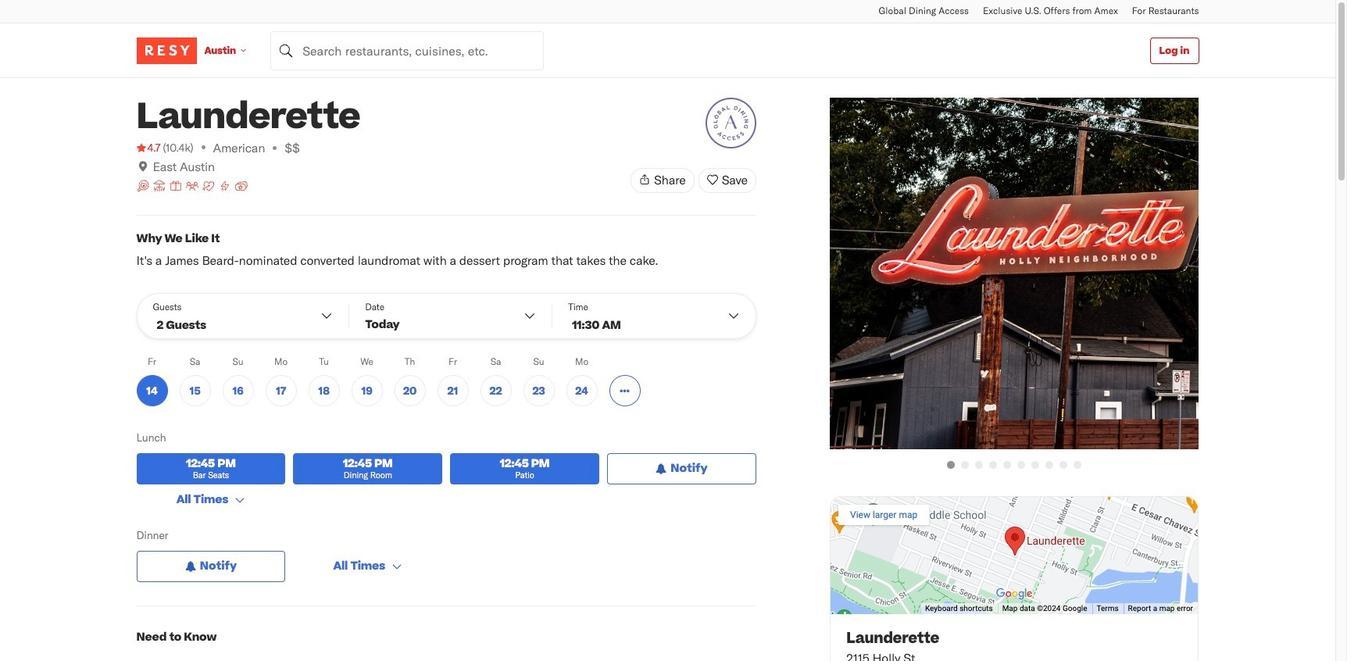 Task type: vqa. For each thing, say whether or not it's contained in the screenshot.
sixth ROW
no



Task type: locate. For each thing, give the bounding box(es) containing it.
None field
[[270, 31, 544, 70]]



Task type: describe. For each thing, give the bounding box(es) containing it.
4.7 out of 5 stars image
[[136, 140, 160, 155]]

Search restaurants, cuisines, etc. text field
[[270, 31, 544, 70]]



